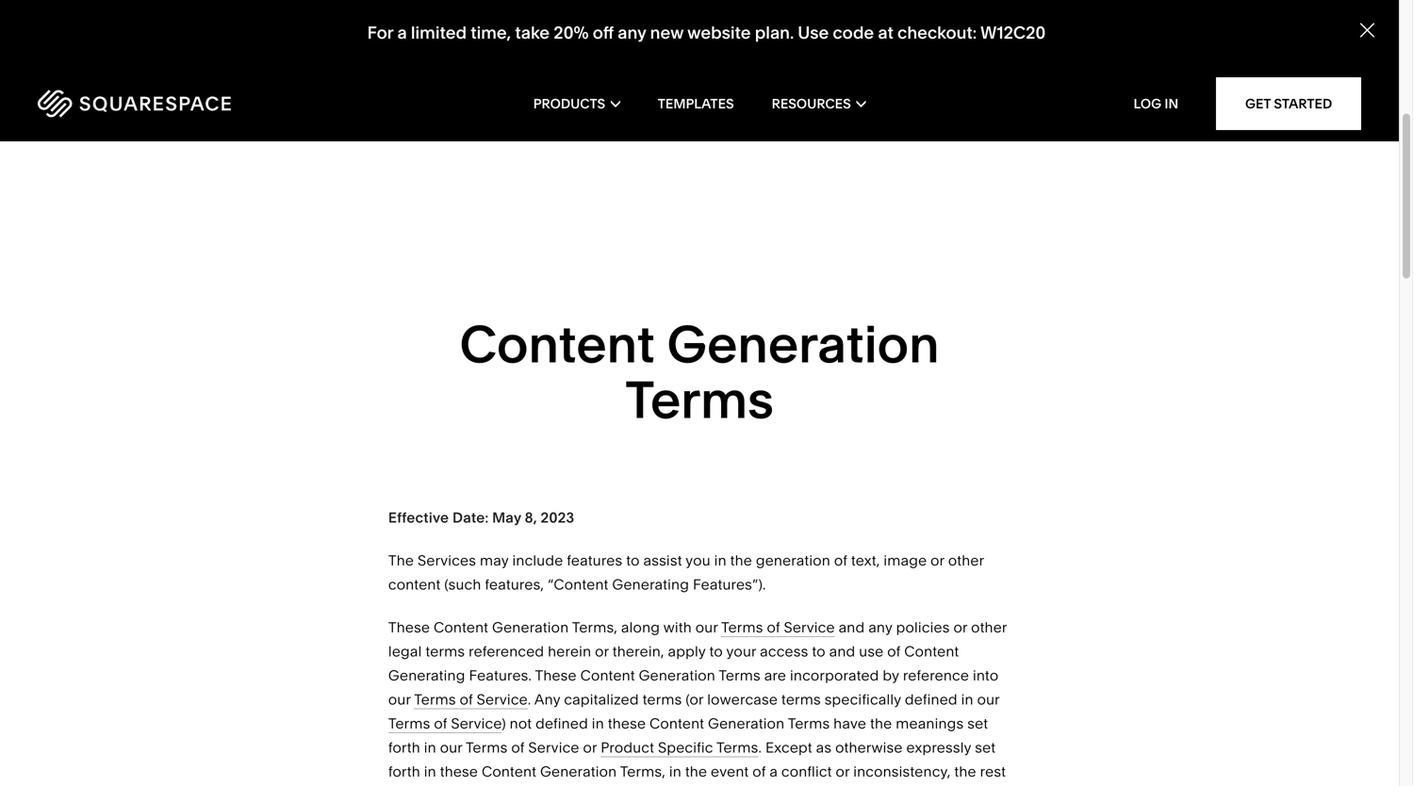 Task type: describe. For each thing, give the bounding box(es) containing it.
log             in link
[[1134, 96, 1178, 112]]

features,
[[485, 576, 544, 593]]

the down 'specific'
[[685, 763, 707, 780]]

2023
[[541, 509, 574, 526]]

expressly
[[906, 739, 971, 756]]

these content generation terms, along with our terms of service
[[388, 619, 835, 636]]

your
[[726, 643, 756, 660]]

log
[[1134, 96, 1161, 112]]

0 vertical spatial terms,
[[572, 619, 617, 636]]

in
[[1165, 96, 1178, 112]]

generating for assist
[[612, 576, 689, 593]]

apply
[[668, 643, 706, 660]]

meanings
[[896, 715, 964, 732]]

event
[[711, 763, 749, 780]]

or right policies
[[953, 619, 967, 636]]

our inside ) not defined in these content generation terms have the meanings set forth in our terms of service or
[[440, 739, 462, 756]]

for
[[367, 22, 393, 43]]

at
[[878, 22, 893, 43]]

these inside the and any policies or other legal terms referenced herein or therein, apply to your access to and use of content generating features. these content generation terms are incorporated by reference into our
[[535, 667, 577, 684]]

)
[[502, 715, 506, 732]]

our inside the and any policies or other legal terms referenced herein or therein, apply to your access to and use of content generating features. these content generation terms are incorporated by reference into our
[[388, 691, 411, 708]]

) not defined in these content generation terms have the meanings set forth in our terms of service or
[[388, 715, 992, 756]]

a inside . except as otherwise expressly set forth in these content generation terms, in the event of a conflict or inconsistency, the res
[[769, 763, 778, 780]]

assist
[[643, 552, 682, 569]]

the inside ) not defined in these content generation terms have the meanings set forth in our terms of service or
[[870, 715, 892, 732]]

product specific terms link
[[601, 739, 758, 757]]

terms of service . any capitalized terms (or lowercase terms specifically defined in our terms of service
[[388, 691, 1003, 732]]

website
[[687, 22, 751, 43]]

features.
[[469, 667, 532, 684]]

along
[[621, 619, 660, 636]]

. inside . except as otherwise expressly set forth in these content generation terms, in the event of a conflict or inconsistency, the res
[[758, 739, 762, 756]]

of inside the services may include features to assist you in the generation of text, image or other content (such features, "content generating features").
[[834, 552, 847, 569]]

may
[[480, 552, 509, 569]]

limited
[[411, 22, 467, 43]]

forth inside . except as otherwise expressly set forth in these content generation terms, in the event of a conflict or inconsistency, the res
[[388, 763, 420, 780]]

and any policies or other legal terms referenced herein or therein, apply to your access to and use of content generating features. these content generation terms are incorporated by reference into our
[[388, 619, 1011, 708]]

by
[[883, 667, 899, 684]]

get started link
[[1216, 77, 1361, 130]]

features
[[567, 552, 622, 569]]

not
[[510, 715, 532, 732]]

with
[[663, 619, 692, 636]]

these inside ) not defined in these content generation terms have the meanings set forth in our terms of service or
[[608, 715, 646, 732]]

service left not at the bottom
[[451, 715, 502, 732]]

incorporated
[[790, 667, 879, 684]]

content inside content generation terms
[[459, 313, 655, 375]]

defined inside ) not defined in these content generation terms have the meanings set forth in our terms of service or
[[536, 715, 588, 732]]

the down expressly
[[954, 763, 976, 780]]

service up )
[[477, 691, 528, 708]]

in inside the services may include features to assist you in the generation of text, image or other content (such features, "content generating features").
[[714, 552, 727, 569]]

except
[[765, 739, 812, 756]]

inconsistency,
[[853, 763, 951, 780]]

2 horizontal spatial terms
[[781, 691, 821, 708]]

squarespace logo link
[[38, 90, 302, 118]]

20%
[[554, 22, 589, 43]]

specific
[[658, 739, 713, 756]]

use
[[859, 643, 884, 660]]

plan.
[[755, 22, 794, 43]]

product
[[601, 739, 654, 756]]

to inside the services may include features to assist you in the generation of text, image or other content (such features, "content generating features").
[[626, 552, 640, 569]]

use
[[798, 22, 829, 43]]

access
[[760, 643, 808, 660]]

forth inside ) not defined in these content generation terms have the meanings set forth in our terms of service or
[[388, 739, 420, 756]]

generation inside the and any policies or other legal terms referenced herein or therein, apply to your access to and use of content generating features. these content generation terms are incorporated by reference into our
[[639, 667, 715, 684]]

lowercase
[[707, 691, 778, 708]]

or inside ) not defined in these content generation terms have the meanings set forth in our terms of service or
[[583, 739, 597, 756]]

generation
[[756, 552, 830, 569]]

log             in
[[1134, 96, 1178, 112]]

legal
[[388, 643, 422, 660]]

referenced
[[469, 643, 544, 660]]

services
[[418, 552, 476, 569]]

are
[[764, 667, 786, 684]]

products
[[533, 96, 605, 112]]

set inside ) not defined in these content generation terms have the meanings set forth in our terms of service or
[[967, 715, 988, 732]]

any inside the and any policies or other legal terms referenced herein or therein, apply to your access to and use of content generating features. these content generation terms are incorporated by reference into our
[[868, 619, 892, 636]]

content inside . except as otherwise expressly set forth in these content generation terms, in the event of a conflict or inconsistency, the res
[[482, 763, 536, 780]]

of down "features."
[[460, 691, 473, 708]]

of inside ) not defined in these content generation terms have the meanings set forth in our terms of service or
[[511, 739, 525, 756]]

reference
[[903, 667, 969, 684]]

or down these content generation terms, along with our terms of service
[[595, 643, 609, 660]]

of inside . except as otherwise expressly set forth in these content generation terms, in the event of a conflict or inconsistency, the res
[[753, 763, 766, 780]]

the services may include features to assist you in the generation of text, image or other content (such features, "content generating features").
[[388, 552, 988, 593]]

conflict
[[781, 763, 832, 780]]

have
[[833, 715, 866, 732]]

terms inside the and any policies or other legal terms referenced herein or therein, apply to your access to and use of content generating features. these content generation terms are incorporated by reference into our
[[719, 667, 761, 684]]

0 vertical spatial terms of service link
[[721, 619, 835, 637]]

text,
[[851, 552, 880, 569]]

2 horizontal spatial to
[[812, 643, 826, 660]]

products button
[[533, 66, 620, 141]]

as
[[816, 739, 832, 756]]

date:
[[452, 509, 489, 526]]

policies
[[896, 619, 950, 636]]

for a limited time, take 20% off any new website plan. use code at checkout: w12c20
[[367, 22, 1046, 43]]

(such
[[444, 576, 481, 593]]

features").
[[693, 576, 766, 593]]

get
[[1245, 96, 1271, 112]]



Task type: locate. For each thing, give the bounding box(es) containing it.
service inside ) not defined in these content generation terms have the meanings set forth in our terms of service or
[[528, 739, 579, 756]]

into
[[973, 667, 999, 684]]

to up incorporated
[[812, 643, 826, 660]]

(or
[[686, 691, 704, 708]]

set
[[967, 715, 988, 732], [975, 739, 996, 756]]

0 vertical spatial set
[[967, 715, 988, 732]]

of right event
[[753, 763, 766, 780]]

2 forth from the top
[[388, 763, 420, 780]]

templates
[[658, 96, 734, 112]]

the up otherwise
[[870, 715, 892, 732]]

1 horizontal spatial any
[[868, 619, 892, 636]]

terms right legal
[[426, 643, 465, 660]]

may
[[492, 509, 521, 526]]

terms for referenced
[[426, 643, 465, 660]]

1 vertical spatial generating
[[388, 667, 465, 684]]

0 horizontal spatial any
[[618, 22, 646, 43]]

code
[[833, 22, 874, 43]]

1 vertical spatial any
[[868, 619, 892, 636]]

1 horizontal spatial these
[[535, 667, 577, 684]]

"content
[[548, 576, 609, 593]]

our
[[695, 619, 718, 636], [388, 691, 411, 708], [977, 691, 1000, 708], [440, 739, 462, 756]]

terms
[[426, 643, 465, 660], [643, 691, 682, 708], [781, 691, 821, 708]]

generation inside ) not defined in these content generation terms have the meanings set forth in our terms of service or
[[708, 715, 785, 732]]

the
[[730, 552, 752, 569], [870, 715, 892, 732], [685, 763, 707, 780], [954, 763, 976, 780]]

0 horizontal spatial .
[[528, 691, 531, 708]]

generating down assist
[[612, 576, 689, 593]]

the inside the services may include features to assist you in the generation of text, image or other content (such features, "content generating features").
[[730, 552, 752, 569]]

service
[[784, 619, 835, 636], [477, 691, 528, 708], [451, 715, 502, 732], [528, 739, 579, 756]]

generating inside the and any policies or other legal terms referenced herein or therein, apply to your access to and use of content generating features. these content generation terms are incorporated by reference into our
[[388, 667, 465, 684]]

defined down any
[[536, 715, 588, 732]]

8,
[[525, 509, 537, 526]]

defined
[[905, 691, 957, 708], [536, 715, 588, 732]]

generating inside the services may include features to assist you in the generation of text, image or other content (such features, "content generating features").
[[612, 576, 689, 593]]

other up into
[[971, 619, 1007, 636]]

in
[[714, 552, 727, 569], [961, 691, 973, 708], [592, 715, 604, 732], [424, 739, 436, 756], [424, 763, 436, 780], [669, 763, 681, 780]]

other
[[948, 552, 984, 569], [971, 619, 1007, 636]]

effective
[[388, 509, 449, 526]]

capitalized
[[564, 691, 639, 708]]

0 horizontal spatial these
[[388, 619, 430, 636]]

image
[[884, 552, 927, 569]]

of left )
[[434, 715, 447, 732]]

0 horizontal spatial a
[[397, 22, 407, 43]]

off
[[593, 22, 614, 43]]

2 vertical spatial terms of service link
[[388, 715, 502, 733]]

and up incorporated
[[829, 643, 855, 660]]

started
[[1274, 96, 1332, 112]]

resources button
[[772, 66, 866, 141]]

a right for
[[397, 22, 407, 43]]

in inside terms of service . any capitalized terms (or lowercase terms specifically defined in our terms of service
[[961, 691, 973, 708]]

these
[[608, 715, 646, 732], [440, 763, 478, 780]]

0 vertical spatial generating
[[612, 576, 689, 593]]

product specific terms
[[601, 739, 758, 756]]

other inside the services may include features to assist you in the generation of text, image or other content (such features, "content generating features").
[[948, 552, 984, 569]]

1 vertical spatial forth
[[388, 763, 420, 780]]

therein,
[[613, 643, 664, 660]]

1 vertical spatial these
[[440, 763, 478, 780]]

0 vertical spatial other
[[948, 552, 984, 569]]

. left any
[[528, 691, 531, 708]]

service down not at the bottom
[[528, 739, 579, 756]]

our inside terms of service . any capitalized terms (or lowercase terms specifically defined in our terms of service
[[977, 691, 1000, 708]]

. left except
[[758, 739, 762, 756]]

or down otherwise
[[836, 763, 850, 780]]

or left product
[[583, 739, 597, 756]]

1 vertical spatial these
[[535, 667, 577, 684]]

new
[[650, 22, 684, 43]]

terms inside the and any policies or other legal terms referenced herein or therein, apply to your access to and use of content generating features. these content generation terms are incorporated by reference into our
[[426, 643, 465, 660]]

0 horizontal spatial to
[[626, 552, 640, 569]]

generating down legal
[[388, 667, 465, 684]]

of right use
[[887, 643, 901, 660]]

1 vertical spatial a
[[769, 763, 778, 780]]

terms, down product
[[620, 763, 665, 780]]

checkout:
[[897, 22, 977, 43]]

1 vertical spatial terms of service link
[[414, 691, 528, 709]]

of up access
[[767, 619, 780, 636]]

0 vertical spatial these
[[608, 715, 646, 732]]

content
[[388, 576, 441, 593]]

of inside the and any policies or other legal terms referenced herein or therein, apply to your access to and use of content generating features. these content generation terms are incorporated by reference into our
[[887, 643, 901, 660]]

of down not at the bottom
[[511, 739, 525, 756]]

the up features").
[[730, 552, 752, 569]]

0 vertical spatial and
[[839, 619, 865, 636]]

service up access
[[784, 619, 835, 636]]

1 vertical spatial other
[[971, 619, 1007, 636]]

of
[[834, 552, 847, 569], [767, 619, 780, 636], [887, 643, 901, 660], [460, 691, 473, 708], [434, 715, 447, 732], [511, 739, 525, 756], [753, 763, 766, 780]]

any right off
[[618, 22, 646, 43]]

any up use
[[868, 619, 892, 636]]

0 vertical spatial forth
[[388, 739, 420, 756]]

terms left (or
[[643, 691, 682, 708]]

resources
[[772, 96, 851, 112]]

terms for (or
[[643, 691, 682, 708]]

1 vertical spatial and
[[829, 643, 855, 660]]

take
[[515, 22, 550, 43]]

terms, up herein
[[572, 619, 617, 636]]

1 vertical spatial .
[[758, 739, 762, 756]]

or
[[931, 552, 945, 569], [953, 619, 967, 636], [595, 643, 609, 660], [583, 739, 597, 756], [836, 763, 850, 780]]

1 horizontal spatial a
[[769, 763, 778, 780]]

1 horizontal spatial generating
[[612, 576, 689, 593]]

1 vertical spatial set
[[975, 739, 996, 756]]

defined inside terms of service . any capitalized terms (or lowercase terms specifically defined in our terms of service
[[905, 691, 957, 708]]

0 vertical spatial any
[[618, 22, 646, 43]]

0 horizontal spatial these
[[440, 763, 478, 780]]

0 horizontal spatial defined
[[536, 715, 588, 732]]

otherwise
[[835, 739, 903, 756]]

specifically
[[825, 691, 901, 708]]

terms of service link
[[721, 619, 835, 637], [414, 691, 528, 709], [388, 715, 502, 733]]

a
[[397, 22, 407, 43], [769, 763, 778, 780]]

0 horizontal spatial terms,
[[572, 619, 617, 636]]

1 forth from the top
[[388, 739, 420, 756]]

terms inside content generation terms
[[625, 369, 774, 431]]

1 horizontal spatial defined
[[905, 691, 957, 708]]

any
[[534, 691, 560, 708]]

0 vertical spatial .
[[528, 691, 531, 708]]

1 horizontal spatial these
[[608, 715, 646, 732]]

content
[[459, 313, 655, 375], [434, 619, 488, 636], [904, 643, 959, 660], [580, 667, 635, 684], [650, 715, 704, 732], [482, 763, 536, 780]]

set up expressly
[[967, 715, 988, 732]]

0 vertical spatial a
[[397, 22, 407, 43]]

terms,
[[572, 619, 617, 636], [620, 763, 665, 780]]

to left assist
[[626, 552, 640, 569]]

terms, inside . except as otherwise expressly set forth in these content generation terms, in the event of a conflict or inconsistency, the res
[[620, 763, 665, 780]]

any
[[618, 22, 646, 43], [868, 619, 892, 636]]

1 vertical spatial terms,
[[620, 763, 665, 780]]

set right expressly
[[975, 739, 996, 756]]

set inside . except as otherwise expressly set forth in these content generation terms, in the event of a conflict or inconsistency, the res
[[975, 739, 996, 756]]

other right image
[[948, 552, 984, 569]]

these inside . except as otherwise expressly set forth in these content generation terms, in the event of a conflict or inconsistency, the res
[[440, 763, 478, 780]]

to
[[626, 552, 640, 569], [709, 643, 723, 660], [812, 643, 826, 660]]

0 horizontal spatial terms
[[426, 643, 465, 660]]

or right image
[[931, 552, 945, 569]]

1 horizontal spatial to
[[709, 643, 723, 660]]

effective date: may 8, 2023
[[388, 509, 574, 526]]

these up any
[[535, 667, 577, 684]]

terms
[[625, 369, 774, 431], [721, 619, 763, 636], [719, 667, 761, 684], [414, 691, 456, 708], [388, 715, 430, 732], [788, 715, 830, 732], [466, 739, 508, 756], [716, 739, 758, 756]]

squarespace logo image
[[38, 90, 231, 118]]

generation inside content generation terms
[[667, 313, 939, 375]]

time,
[[471, 22, 511, 43]]

these up legal
[[388, 619, 430, 636]]

generating for terms
[[388, 667, 465, 684]]

0 vertical spatial these
[[388, 619, 430, 636]]

0 horizontal spatial generating
[[388, 667, 465, 684]]

or inside the services may include features to assist you in the generation of text, image or other content (such features, "content generating features").
[[931, 552, 945, 569]]

get started
[[1245, 96, 1332, 112]]

to left your
[[709, 643, 723, 660]]

and up use
[[839, 619, 865, 636]]

you
[[686, 552, 711, 569]]

or inside . except as otherwise expressly set forth in these content generation terms, in the event of a conflict or inconsistency, the res
[[836, 763, 850, 780]]

and
[[839, 619, 865, 636], [829, 643, 855, 660]]

1 horizontal spatial terms
[[643, 691, 682, 708]]

these
[[388, 619, 430, 636], [535, 667, 577, 684]]

of left text,
[[834, 552, 847, 569]]

. inside terms of service . any capitalized terms (or lowercase terms specifically defined in our terms of service
[[528, 691, 531, 708]]

defined up meanings
[[905, 691, 957, 708]]

generation inside . except as otherwise expressly set forth in these content generation terms, in the event of a conflict or inconsistency, the res
[[540, 763, 617, 780]]

the
[[388, 552, 414, 569]]

content generation terms main content
[[0, 0, 1413, 786]]

.
[[528, 691, 531, 708], [758, 739, 762, 756]]

other inside the and any policies or other legal terms referenced herein or therein, apply to your access to and use of content generating features. these content generation terms are incorporated by reference into our
[[971, 619, 1007, 636]]

1 vertical spatial defined
[[536, 715, 588, 732]]

w12c20
[[980, 22, 1046, 43]]

a down except
[[769, 763, 778, 780]]

0 vertical spatial defined
[[905, 691, 957, 708]]

generating
[[612, 576, 689, 593], [388, 667, 465, 684]]

herein
[[548, 643, 591, 660]]

content generation terms
[[459, 313, 950, 431]]

templates link
[[658, 66, 734, 141]]

content inside ) not defined in these content generation terms have the meanings set forth in our terms of service or
[[650, 715, 704, 732]]

1 horizontal spatial .
[[758, 739, 762, 756]]

1 horizontal spatial terms,
[[620, 763, 665, 780]]

. except as otherwise expressly set forth in these content generation terms, in the event of a conflict or inconsistency, the res
[[388, 739, 1010, 786]]

include
[[512, 552, 563, 569]]

terms down are in the right bottom of the page
[[781, 691, 821, 708]]



Task type: vqa. For each thing, say whether or not it's contained in the screenshot.
topmost Interacting
no



